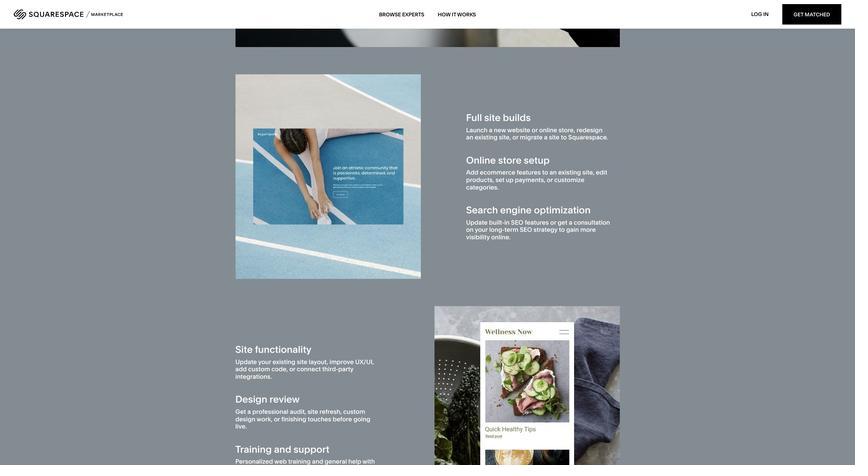 Task type: locate. For each thing, give the bounding box(es) containing it.
an
[[466, 134, 473, 141], [550, 169, 557, 177]]

0 horizontal spatial custom
[[248, 366, 270, 373]]

it
[[452, 11, 456, 18]]

squarespace marketplace image
[[14, 9, 123, 19]]

1 vertical spatial features
[[525, 219, 549, 227]]

custom right refresh,
[[343, 408, 365, 416]]

get
[[794, 11, 804, 18], [235, 408, 246, 416]]

site inside site functionality update your existing site layout, improve ux/ui, add custom code, or connect third-party integrations.
[[297, 358, 307, 366]]

log in
[[751, 11, 769, 17]]

site, left edit
[[582, 169, 594, 177]]

an down 'setup' at the right top of page
[[550, 169, 557, 177]]

to
[[561, 134, 567, 141], [542, 169, 548, 177], [559, 226, 565, 234]]

1 vertical spatial update
[[235, 358, 257, 366]]

strategy
[[534, 226, 557, 234]]

1 vertical spatial custom
[[343, 408, 365, 416]]

seo right term
[[520, 226, 532, 234]]

up
[[506, 176, 513, 184]]

an inside "full site builds launch a new website or online store, redesign an existing site, or migrate a site to squarespace."
[[466, 134, 473, 141]]

0 vertical spatial site,
[[499, 134, 511, 141]]

review
[[270, 394, 300, 406]]

setup
[[524, 155, 550, 166]]

1 horizontal spatial your
[[475, 226, 488, 234]]

1 horizontal spatial an
[[550, 169, 557, 177]]

or left customize
[[547, 176, 553, 184]]

update down the site
[[235, 358, 257, 366]]

get left matched
[[794, 11, 804, 18]]

0 horizontal spatial existing
[[273, 358, 295, 366]]

features down engine on the top right
[[525, 219, 549, 227]]

how
[[438, 11, 451, 18]]

a right migrate
[[544, 134, 548, 141]]

existing inside online store setup add ecommerce features to an existing site, edit products, set up payments, or customize categories.
[[558, 169, 581, 177]]

builds
[[503, 112, 531, 124]]

existing
[[475, 134, 498, 141], [558, 169, 581, 177], [273, 358, 295, 366]]

gain
[[566, 226, 579, 234]]

online
[[539, 126, 557, 134]]

get matched
[[794, 11, 830, 18]]

1 vertical spatial existing
[[558, 169, 581, 177]]

a inside search engine optimization update built-in seo features or get a consultation on your long-term seo strategy to gain more visibility online.
[[569, 219, 572, 227]]

to for builds
[[561, 134, 567, 141]]

an down full
[[466, 134, 473, 141]]

site, down the builds
[[499, 134, 511, 141]]

a inside design review get a professional audit, site refresh, custom design work, or finishing touches before going live.
[[247, 408, 251, 416]]

in
[[504, 219, 510, 227]]

how it works link
[[438, 4, 476, 25]]

finishing
[[281, 416, 306, 423]]

your inside search engine optimization update built-in seo features or get a consultation on your long-term seo strategy to gain more visibility online.
[[475, 226, 488, 234]]

get up live.
[[235, 408, 246, 416]]

site inside design review get a professional audit, site refresh, custom design work, or finishing touches before going live.
[[308, 408, 318, 416]]

site left layout,
[[297, 358, 307, 366]]

0 horizontal spatial your
[[258, 358, 271, 366]]

edit
[[596, 169, 607, 177]]

a
[[489, 126, 492, 134], [544, 134, 548, 141], [569, 219, 572, 227], [247, 408, 251, 416]]

1 vertical spatial to
[[542, 169, 548, 177]]

on
[[466, 226, 474, 234]]

to inside online store setup add ecommerce features to an existing site, edit products, set up payments, or customize categories.
[[542, 169, 548, 177]]

audit,
[[290, 408, 306, 416]]

to down 'setup' at the right top of page
[[542, 169, 548, 177]]

payments,
[[515, 176, 545, 184]]

0 vertical spatial existing
[[475, 134, 498, 141]]

your right on
[[475, 226, 488, 234]]

or right code,
[[289, 366, 295, 373]]

consultation
[[574, 219, 610, 227]]

to right 'online'
[[561, 134, 567, 141]]

existing down functionality
[[273, 358, 295, 366]]

1 horizontal spatial get
[[794, 11, 804, 18]]

2 vertical spatial existing
[[273, 358, 295, 366]]

integrations.
[[235, 373, 272, 381]]

online.
[[491, 233, 511, 241]]

to for optimization
[[559, 226, 565, 234]]

a left new
[[489, 126, 492, 134]]

0 vertical spatial features
[[517, 169, 541, 177]]

work,
[[257, 416, 272, 423]]

0 vertical spatial update
[[466, 219, 488, 227]]

1 horizontal spatial custom
[[343, 408, 365, 416]]

0 vertical spatial get
[[794, 11, 804, 18]]

features down 'setup' at the right top of page
[[517, 169, 541, 177]]

update
[[466, 219, 488, 227], [235, 358, 257, 366]]

custom right "add"
[[248, 366, 270, 373]]

code,
[[271, 366, 288, 373]]

0 vertical spatial your
[[475, 226, 488, 234]]

party
[[338, 366, 353, 373]]

update down search
[[466, 219, 488, 227]]

or left the get
[[550, 219, 556, 227]]

1 horizontal spatial update
[[466, 219, 488, 227]]

your
[[475, 226, 488, 234], [258, 358, 271, 366]]

site up new
[[484, 112, 501, 124]]

site, inside online store setup add ecommerce features to an existing site, edit products, set up payments, or customize categories.
[[582, 169, 594, 177]]

1 vertical spatial your
[[258, 358, 271, 366]]

ux/ui,
[[355, 358, 374, 366]]

built-
[[489, 219, 504, 227]]

1 vertical spatial get
[[235, 408, 246, 416]]

0 vertical spatial an
[[466, 134, 473, 141]]

site functionality update your existing site layout, improve ux/ui, add custom code, or connect third-party integrations.
[[235, 344, 374, 381]]

experts
[[402, 11, 424, 18]]

0 horizontal spatial an
[[466, 134, 473, 141]]

0 horizontal spatial site,
[[499, 134, 511, 141]]

to inside "full site builds launch a new website or online store, redesign an existing site, or migrate a site to squarespace."
[[561, 134, 567, 141]]

browse
[[379, 11, 401, 18]]

search engine optimization update built-in seo features or get a consultation on your long-term seo strategy to gain more visibility online.
[[466, 205, 610, 241]]

1 vertical spatial an
[[550, 169, 557, 177]]

matched
[[805, 11, 830, 18]]

to left gain
[[559, 226, 565, 234]]

custom
[[248, 366, 270, 373], [343, 408, 365, 416]]

your left code,
[[258, 358, 271, 366]]

products,
[[466, 176, 494, 184]]

1 vertical spatial site,
[[582, 169, 594, 177]]

a right the get
[[569, 219, 572, 227]]

0 horizontal spatial get
[[235, 408, 246, 416]]

ecommerce
[[480, 169, 515, 177]]

1 horizontal spatial site,
[[582, 169, 594, 177]]

2 horizontal spatial existing
[[558, 169, 581, 177]]

set
[[496, 176, 504, 184]]

custom inside site functionality update your existing site layout, improve ux/ui, add custom code, or connect third-party integrations.
[[248, 366, 270, 373]]

live.
[[235, 423, 247, 431]]

existing left edit
[[558, 169, 581, 177]]

site
[[235, 344, 253, 356]]

or
[[532, 126, 538, 134], [512, 134, 518, 141], [547, 176, 553, 184], [550, 219, 556, 227], [289, 366, 295, 373], [274, 416, 280, 423]]

training
[[235, 444, 272, 456]]

store
[[498, 155, 522, 166]]

site,
[[499, 134, 511, 141], [582, 169, 594, 177]]

a down design
[[247, 408, 251, 416]]

website
[[507, 126, 530, 134]]

site
[[484, 112, 501, 124], [549, 134, 559, 141], [297, 358, 307, 366], [308, 408, 318, 416]]

seo
[[511, 219, 523, 227], [520, 226, 532, 234]]

optimization
[[534, 205, 591, 216]]

features
[[517, 169, 541, 177], [525, 219, 549, 227]]

functionality
[[255, 344, 311, 356]]

0 horizontal spatial update
[[235, 358, 257, 366]]

or right work,
[[274, 416, 280, 423]]

0 vertical spatial custom
[[248, 366, 270, 373]]

features inside online store setup add ecommerce features to an existing site, edit products, set up payments, or customize categories.
[[517, 169, 541, 177]]

design
[[235, 394, 267, 406]]

existing down full
[[475, 134, 498, 141]]

2 vertical spatial to
[[559, 226, 565, 234]]

site, inside "full site builds launch a new website or online store, redesign an existing site, or migrate a site to squarespace."
[[499, 134, 511, 141]]

engine
[[500, 205, 532, 216]]

in
[[763, 11, 769, 17]]

to inside search engine optimization update built-in seo features or get a consultation on your long-term seo strategy to gain more visibility online.
[[559, 226, 565, 234]]

0 vertical spatial to
[[561, 134, 567, 141]]

full site builds launch a new website or online store, redesign an existing site, or migrate a site to squarespace.
[[466, 112, 608, 141]]

log in link
[[751, 11, 769, 17]]

site right the audit,
[[308, 408, 318, 416]]

1 horizontal spatial existing
[[475, 134, 498, 141]]

an inside online store setup add ecommerce features to an existing site, edit products, set up payments, or customize categories.
[[550, 169, 557, 177]]



Task type: describe. For each thing, give the bounding box(es) containing it.
and
[[274, 444, 291, 456]]

categories.
[[466, 183, 499, 191]]

online store setup add ecommerce features to an existing site, edit products, set up payments, or customize categories.
[[466, 155, 607, 191]]

seo right in
[[511, 219, 523, 227]]

full
[[466, 112, 482, 124]]

touches
[[308, 416, 331, 423]]

more
[[580, 226, 596, 234]]

get inside design review get a professional audit, site refresh, custom design work, or finishing touches before going live.
[[235, 408, 246, 416]]

refresh,
[[320, 408, 342, 416]]

get
[[558, 219, 567, 227]]

long-
[[489, 226, 504, 234]]

or left 'online'
[[532, 126, 538, 134]]

redesign
[[577, 126, 603, 134]]

connect
[[297, 366, 321, 373]]

term
[[504, 226, 518, 234]]

professional
[[252, 408, 288, 416]]

store,
[[559, 126, 575, 134]]

update inside search engine optimization update built-in seo features or get a consultation on your long-term seo strategy to gain more visibility online.
[[466, 219, 488, 227]]

support
[[294, 444, 329, 456]]

visibility
[[466, 233, 490, 241]]

features inside search engine optimization update built-in seo features or get a consultation on your long-term seo strategy to gain more visibility online.
[[525, 219, 549, 227]]

customize
[[554, 176, 584, 184]]

or inside design review get a professional audit, site refresh, custom design work, or finishing touches before going live.
[[274, 416, 280, 423]]

design
[[235, 416, 255, 423]]

or inside online store setup add ecommerce features to an existing site, edit products, set up payments, or customize categories.
[[547, 176, 553, 184]]

improve
[[330, 358, 354, 366]]

how it works
[[438, 11, 476, 18]]

custom inside design review get a professional audit, site refresh, custom design work, or finishing touches before going live.
[[343, 408, 365, 416]]

works
[[457, 11, 476, 18]]

or inside search engine optimization update built-in seo features or get a consultation on your long-term seo strategy to gain more visibility online.
[[550, 219, 556, 227]]

layout,
[[309, 358, 328, 366]]

migrate
[[520, 134, 543, 141]]

new
[[494, 126, 506, 134]]

add
[[466, 169, 478, 177]]

browse experts link
[[379, 4, 424, 25]]

or inside site functionality update your existing site layout, improve ux/ui, add custom code, or connect third-party integrations.
[[289, 366, 295, 373]]

third-
[[322, 366, 338, 373]]

existing inside site functionality update your existing site layout, improve ux/ui, add custom code, or connect third-party integrations.
[[273, 358, 295, 366]]

add
[[235, 366, 247, 373]]

launch
[[466, 126, 488, 134]]

search
[[466, 205, 498, 216]]

going
[[353, 416, 370, 423]]

your inside site functionality update your existing site layout, improve ux/ui, add custom code, or connect third-party integrations.
[[258, 358, 271, 366]]

get matched link
[[782, 4, 841, 25]]

design review get a professional audit, site refresh, custom design work, or finishing touches before going live.
[[235, 394, 370, 431]]

training and support
[[235, 444, 329, 456]]

existing inside "full site builds launch a new website or online store, redesign an existing site, or migrate a site to squarespace."
[[475, 134, 498, 141]]

site right migrate
[[549, 134, 559, 141]]

or left migrate
[[512, 134, 518, 141]]

online
[[466, 155, 496, 166]]

log
[[751, 11, 762, 17]]

browse experts
[[379, 11, 424, 18]]

before
[[333, 416, 352, 423]]

squarespace.
[[568, 134, 608, 141]]

update inside site functionality update your existing site layout, improve ux/ui, add custom code, or connect third-party integrations.
[[235, 358, 257, 366]]



Task type: vqa. For each thing, say whether or not it's contained in the screenshot.
site, in the Full site builds Launch a new website or online store, redesign an existing site, or migrate a site to Squarespace.
yes



